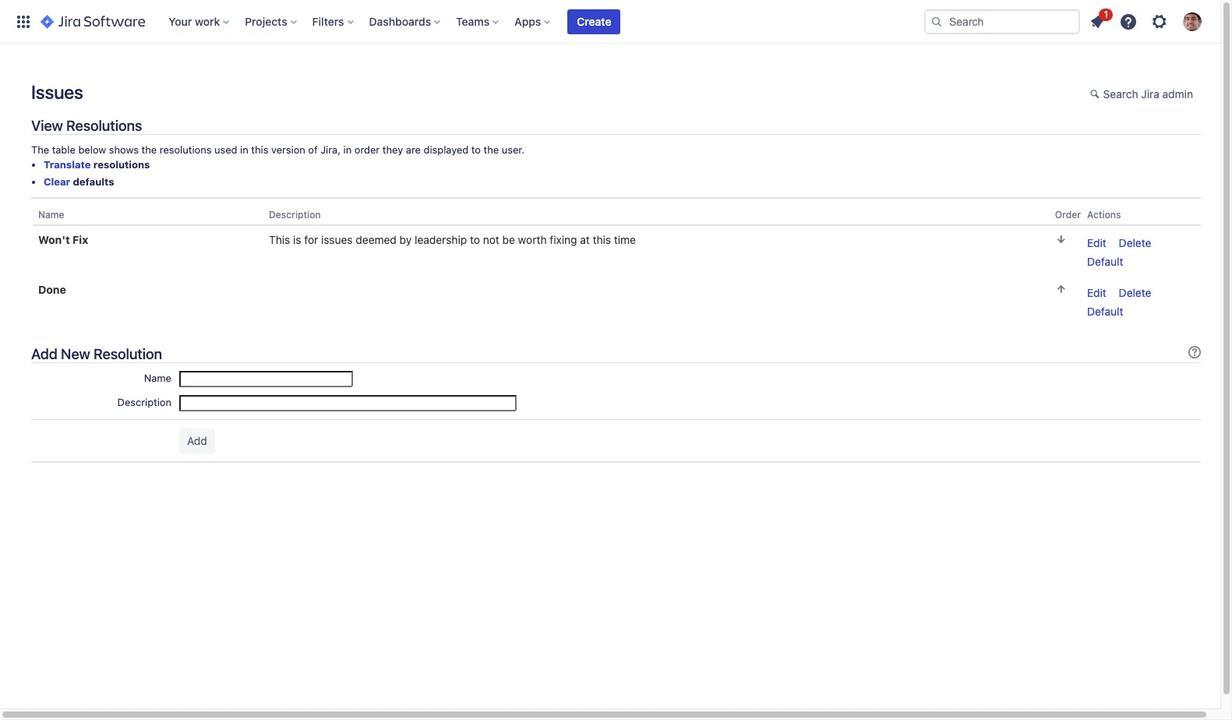 Task type: describe. For each thing, give the bounding box(es) containing it.
done
[[38, 283, 66, 296]]

edit for 2nd default link from the top edit link
[[1088, 286, 1107, 299]]

2 default link from the top
[[1088, 305, 1124, 318]]

delete default for delete link related to first default link
[[1088, 236, 1152, 268]]

edit link for first default link
[[1088, 236, 1107, 250]]

appswitcher icon image
[[14, 12, 33, 31]]

add new resolution
[[31, 345, 162, 363]]

translate link
[[44, 158, 91, 171]]

edit for first default link's edit link
[[1088, 236, 1107, 250]]

clear link
[[44, 176, 70, 188]]

search
[[1104, 87, 1139, 101]]

banner containing your work
[[0, 0, 1221, 44]]

default for 2nd default link from the top edit link
[[1088, 305, 1124, 318]]

delete for first default link
[[1119, 236, 1152, 250]]

projects
[[245, 14, 287, 28]]

the table below shows the resolutions used in this version of jira, in order they are displayed to the user. translate resolutions clear defaults
[[31, 144, 525, 188]]

is
[[293, 233, 301, 246]]

for
[[304, 233, 318, 246]]

view resolutions
[[31, 117, 142, 134]]

0 vertical spatial description
[[269, 209, 321, 221]]

notifications image
[[1088, 12, 1107, 31]]

primary element
[[9, 0, 925, 43]]

edit link for 2nd default link from the top
[[1088, 286, 1107, 299]]

search jira admin
[[1104, 87, 1194, 101]]

resolution
[[94, 345, 162, 363]]

translate
[[44, 158, 91, 171]]

defaults
[[73, 176, 114, 188]]

time
[[614, 233, 636, 246]]

1 default link from the top
[[1088, 255, 1124, 268]]

teams
[[456, 14, 490, 28]]

delete link for first default link
[[1119, 236, 1152, 250]]

worth
[[518, 233, 547, 246]]

your work button
[[164, 9, 236, 34]]

add
[[31, 345, 57, 363]]

settings image
[[1151, 12, 1169, 31]]

admin
[[1163, 87, 1194, 101]]

0 horizontal spatial resolutions
[[93, 158, 150, 171]]

1 the from the left
[[142, 144, 157, 156]]

projects button
[[240, 9, 303, 34]]

search image
[[931, 15, 943, 28]]

order actions
[[1055, 209, 1122, 221]]

this
[[269, 233, 290, 246]]

version
[[271, 144, 305, 156]]

issues
[[31, 81, 83, 103]]

2 the from the left
[[484, 144, 499, 156]]

actions
[[1088, 209, 1122, 221]]

this inside the table below shows the resolutions used in this version of jira, in order they are displayed to the user. translate resolutions clear defaults
[[251, 144, 269, 156]]

leadership
[[415, 233, 467, 246]]

they
[[383, 144, 403, 156]]

fixing
[[550, 233, 577, 246]]

1 vertical spatial description
[[117, 396, 172, 409]]

be
[[503, 233, 515, 246]]

apps
[[515, 14, 541, 28]]

by
[[400, 233, 412, 246]]

create button
[[568, 9, 621, 34]]

help image
[[1120, 12, 1138, 31]]

1 vertical spatial to
[[470, 233, 480, 246]]



Task type: locate. For each thing, give the bounding box(es) containing it.
0 horizontal spatial description
[[117, 396, 172, 409]]

default for first default link's edit link
[[1088, 255, 1124, 268]]

of
[[308, 144, 318, 156]]

2 delete link from the top
[[1119, 286, 1152, 299]]

0 vertical spatial to
[[472, 144, 481, 156]]

delete for 2nd default link from the top
[[1119, 286, 1152, 299]]

fix
[[73, 233, 88, 246]]

work
[[195, 14, 220, 28]]

1 horizontal spatial name
[[144, 372, 172, 385]]

not
[[483, 233, 500, 246]]

won't
[[38, 233, 70, 246]]

2 delete from the top
[[1119, 286, 1152, 299]]

2 edit from the top
[[1088, 286, 1107, 299]]

description down resolution
[[117, 396, 172, 409]]

dashboards
[[369, 14, 431, 28]]

the
[[31, 144, 49, 156]]

teams button
[[452, 9, 505, 34]]

filters
[[312, 14, 344, 28]]

1 vertical spatial default link
[[1088, 305, 1124, 318]]

delete link
[[1119, 236, 1152, 250], [1119, 286, 1152, 299]]

2 delete default from the top
[[1088, 286, 1152, 318]]

create
[[577, 14, 612, 28]]

1 vertical spatial edit link
[[1088, 286, 1107, 299]]

default link
[[1088, 255, 1124, 268], [1088, 305, 1124, 318]]

delete default for delete link related to 2nd default link from the top
[[1088, 286, 1152, 318]]

0 vertical spatial default link
[[1088, 255, 1124, 268]]

resolutions
[[160, 144, 212, 156], [93, 158, 150, 171]]

resolutions left "used"
[[160, 144, 212, 156]]

0 horizontal spatial in
[[240, 144, 249, 156]]

order
[[1055, 209, 1081, 221]]

2 default from the top
[[1088, 305, 1124, 318]]

in right "used"
[[240, 144, 249, 156]]

delete default
[[1088, 236, 1152, 268], [1088, 286, 1152, 318]]

your profile and settings image
[[1184, 12, 1202, 31]]

resolutions down shows
[[93, 158, 150, 171]]

1 vertical spatial resolutions
[[93, 158, 150, 171]]

shows
[[109, 144, 139, 156]]

1 in from the left
[[240, 144, 249, 156]]

deemed
[[356, 233, 397, 246]]

your
[[169, 14, 192, 28]]

name down resolution
[[144, 372, 172, 385]]

1 vertical spatial delete
[[1119, 286, 1152, 299]]

order
[[355, 144, 380, 156]]

clear
[[44, 176, 70, 188]]

won't fix
[[38, 233, 88, 246]]

2 edit link from the top
[[1088, 286, 1107, 299]]

user.
[[502, 144, 525, 156]]

edit link
[[1088, 236, 1107, 250], [1088, 286, 1107, 299]]

1 edit link from the top
[[1088, 236, 1107, 250]]

to right displayed
[[472, 144, 481, 156]]

1 vertical spatial edit
[[1088, 286, 1107, 299]]

apps button
[[510, 9, 557, 34]]

description
[[269, 209, 321, 221], [117, 396, 172, 409]]

2 in from the left
[[344, 144, 352, 156]]

default
[[1088, 255, 1124, 268], [1088, 305, 1124, 318]]

this is for issues deemed by leadership to not be worth fixing at this time
[[269, 233, 636, 246]]

small image
[[1090, 88, 1103, 101]]

table
[[52, 144, 76, 156]]

below
[[78, 144, 106, 156]]

1 delete default from the top
[[1088, 236, 1152, 268]]

1 edit from the top
[[1088, 236, 1107, 250]]

displayed
[[424, 144, 469, 156]]

0 horizontal spatial this
[[251, 144, 269, 156]]

view
[[31, 117, 63, 134]]

jira,
[[321, 144, 341, 156]]

banner
[[0, 0, 1221, 44]]

dashboards button
[[365, 9, 447, 34]]

1 vertical spatial default
[[1088, 305, 1124, 318]]

None submit
[[179, 429, 215, 454]]

are
[[406, 144, 421, 156]]

your work
[[169, 14, 220, 28]]

1 default from the top
[[1088, 255, 1124, 268]]

1 horizontal spatial resolutions
[[160, 144, 212, 156]]

issues
[[321, 233, 353, 246]]

0 vertical spatial edit link
[[1088, 236, 1107, 250]]

0 vertical spatial resolutions
[[160, 144, 212, 156]]

0 vertical spatial this
[[251, 144, 269, 156]]

1 delete link from the top
[[1119, 236, 1152, 250]]

name up won't
[[38, 209, 64, 221]]

0 vertical spatial delete link
[[1119, 236, 1152, 250]]

0 vertical spatial name
[[38, 209, 64, 221]]

in right jira,
[[344, 144, 352, 156]]

1 horizontal spatial the
[[484, 144, 499, 156]]

Search field
[[925, 9, 1081, 34]]

new
[[61, 345, 90, 363]]

the right shows
[[142, 144, 157, 156]]

0 vertical spatial delete default
[[1088, 236, 1152, 268]]

0 horizontal spatial name
[[38, 209, 64, 221]]

0 vertical spatial delete
[[1119, 236, 1152, 250]]

to left "not" on the top of the page
[[470, 233, 480, 246]]

1 vertical spatial delete link
[[1119, 286, 1152, 299]]

used
[[214, 144, 237, 156]]

1 delete from the top
[[1119, 236, 1152, 250]]

delete link for 2nd default link from the top
[[1119, 286, 1152, 299]]

1 vertical spatial name
[[144, 372, 172, 385]]

search jira admin link
[[1083, 83, 1201, 108]]

0 horizontal spatial the
[[142, 144, 157, 156]]

1
[[1104, 8, 1109, 20]]

jira software image
[[41, 12, 145, 31], [41, 12, 145, 31]]

this
[[251, 144, 269, 156], [593, 233, 611, 246]]

this right at
[[593, 233, 611, 246]]

the left "user."
[[484, 144, 499, 156]]

0 vertical spatial edit
[[1088, 236, 1107, 250]]

in
[[240, 144, 249, 156], [344, 144, 352, 156]]

the
[[142, 144, 157, 156], [484, 144, 499, 156]]

resolutions
[[66, 117, 142, 134]]

0 vertical spatial default
[[1088, 255, 1124, 268]]

1 horizontal spatial in
[[344, 144, 352, 156]]

name
[[38, 209, 64, 221], [144, 372, 172, 385]]

None text field
[[179, 371, 353, 388], [179, 396, 517, 412], [179, 371, 353, 388], [179, 396, 517, 412]]

delete
[[1119, 236, 1152, 250], [1119, 286, 1152, 299]]

this left version
[[251, 144, 269, 156]]

description up is on the top of the page
[[269, 209, 321, 221]]

1 vertical spatial delete default
[[1088, 286, 1152, 318]]

to
[[472, 144, 481, 156], [470, 233, 480, 246]]

edit
[[1088, 236, 1107, 250], [1088, 286, 1107, 299]]

to inside the table below shows the resolutions used in this version of jira, in order they are displayed to the user. translate resolutions clear defaults
[[472, 144, 481, 156]]

1 horizontal spatial description
[[269, 209, 321, 221]]

at
[[580, 233, 590, 246]]

filters button
[[308, 9, 360, 34]]

1 horizontal spatial this
[[593, 233, 611, 246]]

jira
[[1142, 87, 1160, 101]]

1 vertical spatial this
[[593, 233, 611, 246]]



Task type: vqa. For each thing, say whether or not it's contained in the screenshot.
is
yes



